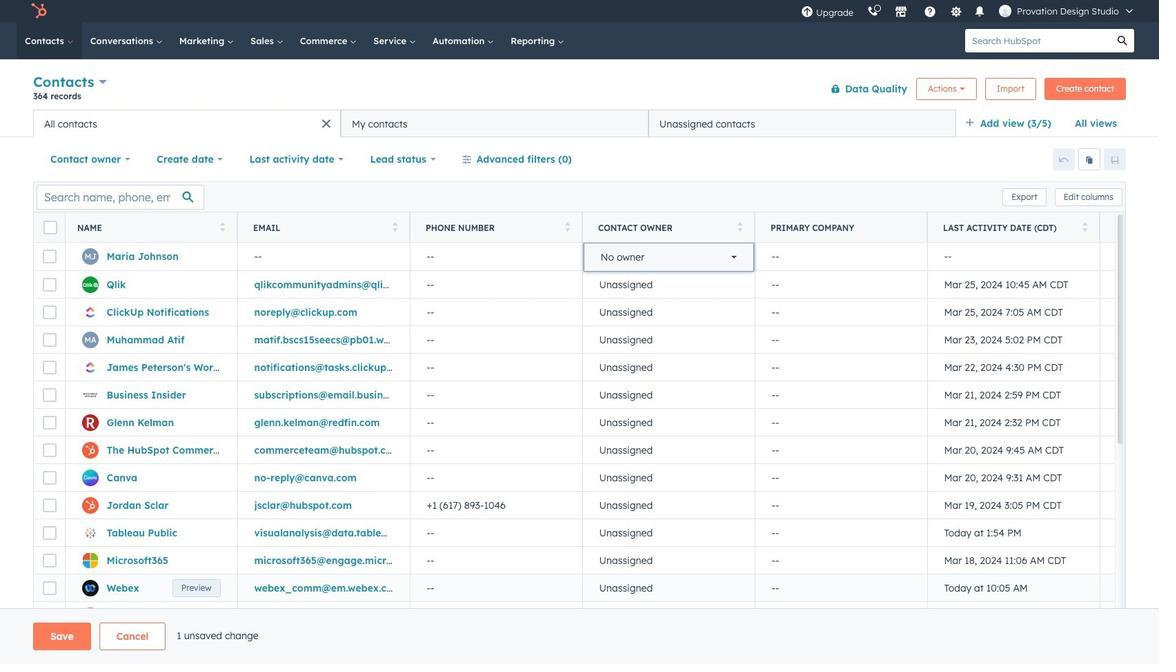 Task type: vqa. For each thing, say whether or not it's contained in the screenshot.
[object Object] complete progress bar
no



Task type: locate. For each thing, give the bounding box(es) containing it.
Search HubSpot search field
[[965, 29, 1111, 52]]

3 press to sort. image from the left
[[1082, 222, 1087, 231]]

press to sort. element
[[220, 222, 225, 234], [392, 222, 397, 234], [565, 222, 570, 234], [737, 222, 742, 234], [1082, 222, 1087, 234]]

menu
[[794, 0, 1143, 22]]

3 press to sort. element from the left
[[565, 222, 570, 234]]

0 horizontal spatial press to sort. image
[[220, 222, 225, 231]]

1 horizontal spatial press to sort. image
[[737, 222, 742, 231]]

banner
[[33, 71, 1126, 110]]

1 press to sort. image from the left
[[565, 222, 570, 231]]

2 press to sort. image from the left
[[737, 222, 742, 231]]

2 horizontal spatial press to sort. image
[[1082, 222, 1087, 231]]

2 press to sort. image from the left
[[392, 222, 397, 231]]

1 press to sort. image from the left
[[220, 222, 225, 231]]

press to sort. image
[[220, 222, 225, 231], [392, 222, 397, 231], [1082, 222, 1087, 231]]

4 press to sort. element from the left
[[737, 222, 742, 234]]

0 horizontal spatial press to sort. image
[[565, 222, 570, 231]]

marketplaces image
[[895, 6, 907, 19]]

column header
[[755, 213, 928, 243]]

1 horizontal spatial press to sort. image
[[392, 222, 397, 231]]

5 press to sort. element from the left
[[1082, 222, 1087, 234]]

press to sort. image for 4th press to sort. element from right
[[392, 222, 397, 231]]

press to sort. image
[[565, 222, 570, 231], [737, 222, 742, 231]]



Task type: describe. For each thing, give the bounding box(es) containing it.
Search name, phone, email addresses, or company search field
[[37, 185, 204, 209]]

1 press to sort. element from the left
[[220, 222, 225, 234]]

press to sort. image for fifth press to sort. element from the right
[[220, 222, 225, 231]]

james peterson image
[[999, 5, 1012, 17]]

page section element
[[0, 623, 1159, 651]]

press to sort. image for fifth press to sort. element from left
[[1082, 222, 1087, 231]]

2 press to sort. element from the left
[[392, 222, 397, 234]]



